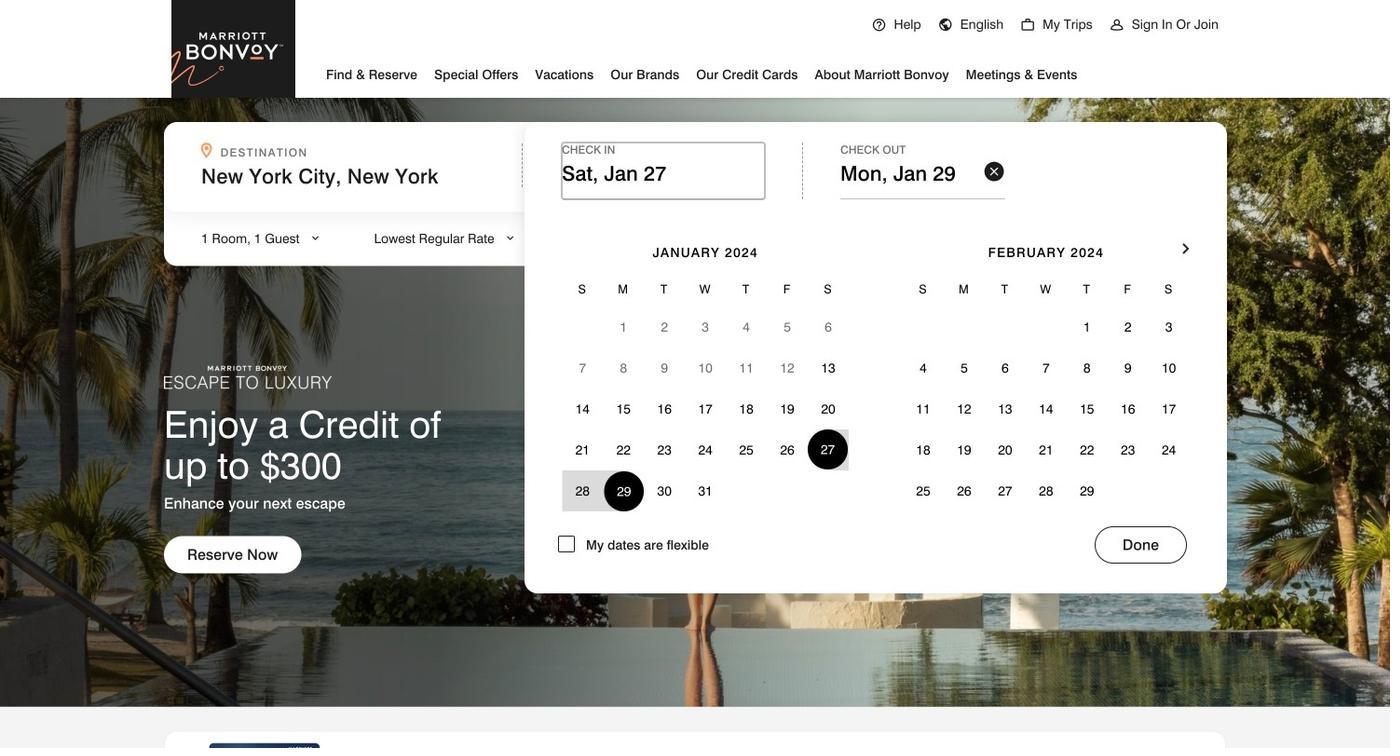 Task type: vqa. For each thing, say whether or not it's contained in the screenshot.
the network
no



Task type: locate. For each thing, give the bounding box(es) containing it.
sun jan 07 2024 cell
[[562, 348, 603, 389]]

2 horizontal spatial round image
[[1110, 18, 1125, 33]]

2 dropdown down image from the left
[[504, 231, 517, 247]]

1 round image from the left
[[938, 18, 953, 33]]

None search field
[[164, 122, 1228, 594]]

1 dropdown down image from the left
[[309, 231, 322, 247]]

1 horizontal spatial round image
[[1021, 18, 1036, 33]]

2 row group from the left
[[903, 307, 1190, 512]]

dropdown down image
[[309, 231, 322, 247], [504, 231, 517, 247]]

1 horizontal spatial dropdown down image
[[504, 231, 517, 247]]

1 grid from the left
[[562, 218, 849, 512]]

mon jan 01 2024 cell
[[603, 307, 644, 348]]

1 horizontal spatial row group
[[903, 307, 1190, 512]]

mon jan 08 2024 cell
[[603, 348, 644, 389]]

row
[[562, 271, 849, 307], [903, 271, 1190, 307], [562, 307, 849, 348], [903, 307, 1190, 348], [562, 348, 849, 389], [903, 348, 1190, 389], [562, 389, 849, 430], [903, 389, 1190, 430], [562, 430, 849, 471], [903, 430, 1190, 471], [562, 471, 849, 512], [903, 471, 1190, 512]]

fri jan 05 2024 cell
[[767, 307, 808, 348]]

row group
[[562, 307, 849, 512], [903, 307, 1190, 512]]

grid
[[562, 218, 849, 512], [903, 218, 1190, 512]]

fri jan 12 2024 cell
[[767, 348, 808, 389]]

tue jan 02 2024 cell
[[644, 307, 685, 348]]

round image
[[872, 18, 887, 33]]

round image
[[938, 18, 953, 33], [1021, 18, 1036, 33], [1110, 18, 1125, 33]]

destination field
[[201, 164, 511, 188]]

0 horizontal spatial row group
[[562, 307, 849, 512]]

0 horizontal spatial round image
[[938, 18, 953, 33]]

Where can we take you? text field
[[201, 164, 487, 188]]

0 horizontal spatial grid
[[562, 218, 849, 512]]

1 horizontal spatial grid
[[903, 218, 1190, 512]]

0 horizontal spatial dropdown down image
[[309, 231, 322, 247]]



Task type: describe. For each thing, give the bounding box(es) containing it.
sat jan 06 2024 cell
[[808, 307, 849, 348]]

thu jan 04 2024 cell
[[726, 307, 767, 348]]

3 round image from the left
[[1110, 18, 1125, 33]]

thu jan 11 2024 cell
[[726, 348, 767, 389]]

wed jan 03 2024 cell
[[685, 307, 726, 348]]

tue jan 09 2024 cell
[[644, 348, 685, 389]]

marriott bonvoy escape to luxury logo image
[[164, 340, 332, 389]]

2 grid from the left
[[903, 218, 1190, 512]]

marriott bonvoy boundless® credit card from chase image
[[187, 743, 342, 749]]

wed jan 10 2024 cell
[[685, 348, 726, 389]]

1 row group from the left
[[562, 307, 849, 512]]

2 round image from the left
[[1021, 18, 1036, 33]]



